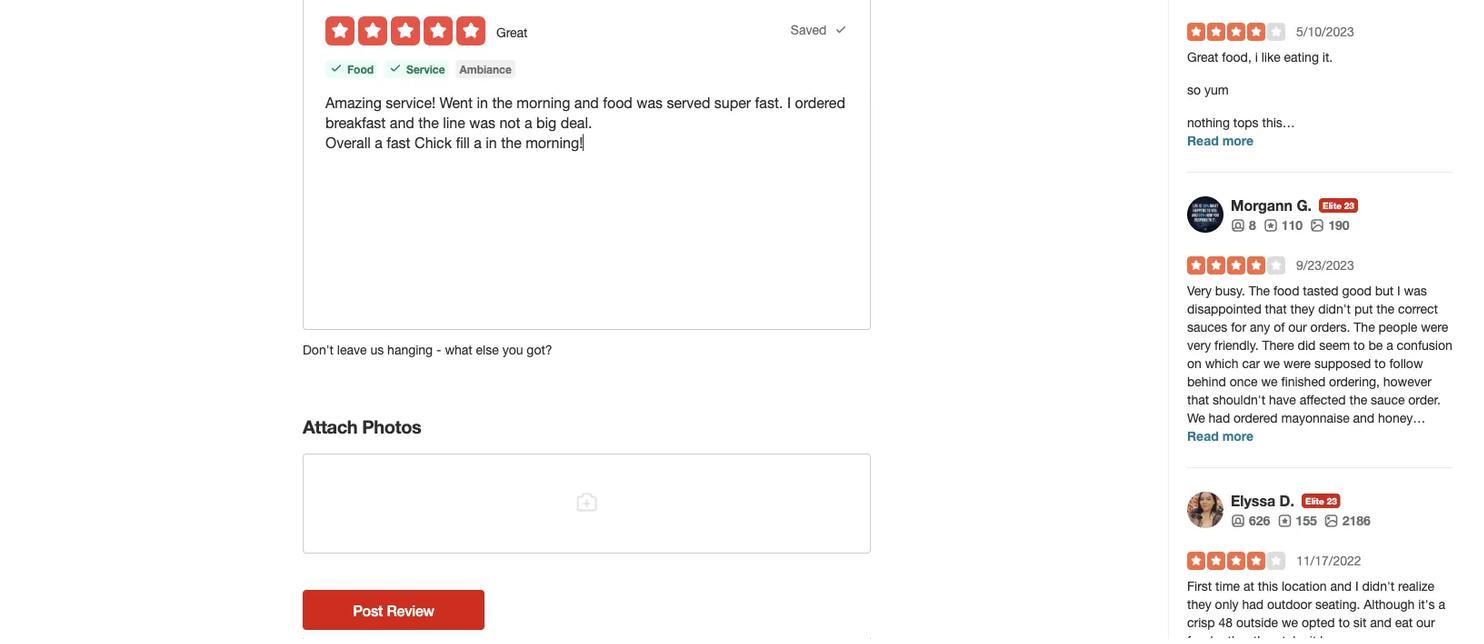 Task type: vqa. For each thing, say whether or not it's contained in the screenshot.
the businesses
no



Task type: describe. For each thing, give the bounding box(es) containing it.
than
[[1254, 633, 1279, 639]]

23 for g.
[[1345, 200, 1355, 211]]

seem
[[1320, 338, 1350, 353]]

0 vertical spatial to
[[1354, 338, 1365, 353]]

48
[[1219, 615, 1233, 630]]

0 horizontal spatial was
[[469, 114, 496, 131]]

sauces
[[1187, 320, 1228, 335]]

1 horizontal spatial were
[[1421, 320, 1449, 335]]

this…
[[1262, 115, 1296, 130]]

like
[[1262, 50, 1281, 65]]

it.
[[1323, 50, 1333, 65]]

and up seating. at the right bottom of page
[[1331, 579, 1352, 594]]

read inside the very busy. the food tasted good but i was disappointed that they didn't put the correct sauces for any of our orders. the people were very friendly. there did seem to be a confusion on which car we were supposed to follow behind once we finished ordering, however that shouldn't have affected the sauce order. we had ordered mayonnaise and honey… read more
[[1187, 429, 1219, 444]]

they inside first time at this location and i didn't realize they only had outdoor seating. although it's a crisp 48 outside we opted to sit and eat our food rather than take it home.
[[1187, 597, 1212, 612]]

however
[[1384, 374, 1432, 389]]

more inside dropdown button
[[1223, 133, 1254, 148]]

i
[[1255, 50, 1258, 65]]

110
[[1282, 218, 1303, 233]]

friends element for elyssa d.
[[1231, 512, 1271, 530]]

on
[[1187, 356, 1202, 371]]

was for served
[[637, 94, 663, 111]]

did
[[1298, 338, 1316, 353]]

the down ordering,
[[1350, 392, 1368, 407]]

1 vertical spatial we
[[1262, 374, 1278, 389]]

to inside first time at this location and i didn't realize they only had outdoor seating. although it's a crisp 48 outside we opted to sit and eat our food rather than take it home.
[[1339, 615, 1350, 630]]

8
[[1249, 218, 1256, 233]]

honey…
[[1378, 411, 1426, 426]]

deal.
[[561, 114, 592, 131]]

1 vertical spatial the
[[1354, 320, 1375, 335]]

ambiance
[[460, 63, 512, 75]]

16 photos v2 image for g.
[[1310, 218, 1325, 233]]

friendly.
[[1215, 338, 1259, 353]]

but
[[1375, 283, 1394, 298]]

reviews element for g.
[[1264, 216, 1303, 235]]

first
[[1187, 579, 1212, 594]]

there
[[1262, 338, 1295, 353]]

food,
[[1222, 50, 1252, 65]]

1 vertical spatial in
[[486, 134, 497, 151]]

disappointed
[[1187, 301, 1262, 316]]

fast.
[[755, 94, 783, 111]]

busy.
[[1216, 283, 1246, 298]]

morning
[[517, 94, 570, 111]]

rating element
[[326, 16, 486, 45]]

190
[[1329, 218, 1350, 233]]

service
[[407, 63, 445, 75]]

i inside the very busy. the food tasted good but i was disappointed that they didn't put the correct sauces for any of our orders. the people were very friendly. there did seem to be a confusion on which car we were supposed to follow behind once we finished ordering, however that shouldn't have affected the sauce order. we had ordered mayonnaise and honey… read more
[[1398, 283, 1401, 298]]

attach photos
[[303, 416, 421, 437]]

more inside the very busy. the food tasted good but i was disappointed that they didn't put the correct sauces for any of our orders. the people were very friendly. there did seem to be a confusion on which car we were supposed to follow behind once we finished ordering, however that shouldn't have affected the sauce order. we had ordered mayonnaise and honey… read more
[[1223, 429, 1254, 444]]

4 star rating image for elyssa d.
[[1187, 552, 1286, 570]]

outdoor
[[1267, 597, 1312, 612]]

review
[[387, 602, 434, 619]]

i inside first time at this location and i didn't realize they only had outdoor seating. although it's a crisp 48 outside we opted to sit and eat our food rather than take it home.
[[1356, 579, 1359, 594]]

photo of morgann g. image
[[1187, 196, 1224, 233]]

d.
[[1280, 492, 1295, 510]]

follow
[[1390, 356, 1423, 371]]

affected
[[1300, 392, 1346, 407]]

11/17/2022
[[1297, 553, 1362, 568]]

leave
[[337, 342, 367, 357]]

morgann g.
[[1231, 197, 1312, 214]]

0 horizontal spatial were
[[1284, 356, 1311, 371]]

friends element for morgann g.
[[1231, 216, 1256, 235]]

once
[[1230, 374, 1258, 389]]

attach photos image
[[576, 492, 598, 513]]

for
[[1231, 320, 1247, 335]]

eat
[[1395, 615, 1413, 630]]

-
[[436, 342, 441, 357]]

home.
[[1320, 633, 1356, 639]]

photos element for morgann g.
[[1310, 216, 1350, 235]]

service!
[[386, 94, 436, 111]]

very
[[1187, 338, 1211, 353]]

had inside first time at this location and i didn't realize they only had outdoor seating. although it's a crisp 48 outside we opted to sit and eat our food rather than take it home.
[[1242, 597, 1264, 612]]

very busy. the food tasted good but i was disappointed that they didn't put the correct sauces for any of our orders. the people were very friendly. there did seem to be a confusion on which car we were supposed to follow behind once we finished ordering, however that shouldn't have affected the sauce order. we had ordered mayonnaise and honey… read more
[[1187, 283, 1453, 444]]

the up not
[[492, 94, 513, 111]]

attach
[[303, 416, 358, 437]]

got?
[[527, 342, 552, 357]]

it
[[1310, 633, 1317, 639]]

elyssa d.
[[1231, 492, 1295, 510]]

reviews element for d.
[[1278, 512, 1317, 530]]

0 vertical spatial in
[[477, 94, 488, 111]]

which
[[1205, 356, 1239, 371]]

this
[[1258, 579, 1279, 594]]

at
[[1244, 579, 1255, 594]]

sit
[[1354, 615, 1367, 630]]

16 review v2 image
[[1278, 514, 1292, 528]]

shouldn't
[[1213, 392, 1266, 407]]

although
[[1364, 597, 1415, 612]]

so yum
[[1187, 82, 1229, 97]]

16 friends v2 image for morgann
[[1231, 218, 1246, 233]]

a inside the very busy. the food tasted good but i was disappointed that they didn't put the correct sauces for any of our orders. the people were very friendly. there did seem to be a confusion on which car we were supposed to follow behind once we finished ordering, however that shouldn't have affected the sauce order. we had ordered mayonnaise and honey… read more
[[1387, 338, 1394, 353]]

it's
[[1419, 597, 1435, 612]]

crisp
[[1187, 615, 1215, 630]]

read inside dropdown button
[[1187, 133, 1219, 148]]

confusion
[[1397, 338, 1453, 353]]

a left big
[[525, 114, 532, 131]]

eating
[[1284, 50, 1319, 65]]

breakfast
[[326, 114, 386, 131]]

good
[[1342, 283, 1372, 298]]

elite for elyssa d.
[[1306, 496, 1325, 506]]

and up "deal."
[[574, 94, 599, 111]]

finished
[[1282, 374, 1326, 389]]

post review
[[353, 602, 434, 619]]

food inside amazing service! went in the morning and food was served super fast. i ordered breakfast and the line was not a big deal. overall a fast chick fill a in the morning!
[[603, 94, 633, 111]]

great food, i like eating it.
[[1187, 50, 1333, 65]]

put
[[1355, 301, 1373, 316]]

none text field containing amazing service! went in the morning and food was served super fast. i ordered breakfast and the line was not a big deal.
[[326, 93, 850, 153]]

0 vertical spatial we
[[1264, 356, 1280, 371]]

orders.
[[1311, 320, 1351, 335]]

1 read more button from the top
[[1187, 132, 1254, 150]]

topic service detected in review image
[[388, 61, 403, 76]]

time
[[1216, 579, 1240, 594]]

realize
[[1399, 579, 1435, 594]]

morning!
[[526, 134, 583, 151]]

tops
[[1234, 115, 1259, 130]]

food inside first time at this location and i didn't realize they only had outdoor seating. although it's a crisp 48 outside we opted to sit and eat our food rather than take it home.
[[1187, 633, 1213, 639]]

take
[[1282, 633, 1307, 639]]

tasted
[[1303, 283, 1339, 298]]

our inside the very busy. the food tasted good but i was disappointed that they didn't put the correct sauces for any of our orders. the people were very friendly. there did seem to be a confusion on which car we were supposed to follow behind once we finished ordering, however that shouldn't have affected the sauce order. we had ordered mayonnaise and honey… read more
[[1289, 320, 1307, 335]]

else
[[476, 342, 499, 357]]

1 vertical spatial to
[[1375, 356, 1386, 371]]

outside
[[1237, 615, 1279, 630]]



Task type: locate. For each thing, give the bounding box(es) containing it.
served
[[667, 94, 711, 111]]

ordered inside the very busy. the food tasted good but i was disappointed that they didn't put the correct sauces for any of our orders. the people were very friendly. there did seem to be a confusion on which car we were supposed to follow behind once we finished ordering, however that shouldn't have affected the sauce order. we had ordered mayonnaise and honey… read more
[[1234, 411, 1278, 426]]

1 vertical spatial were
[[1284, 356, 1311, 371]]

photos
[[362, 416, 421, 437]]

and up fast
[[390, 114, 414, 131]]

elite 23 for morgann g.
[[1323, 200, 1355, 211]]

photos element containing 2186
[[1325, 512, 1371, 530]]

a
[[525, 114, 532, 131], [375, 134, 383, 151], [474, 134, 482, 151], [1387, 338, 1394, 353], [1439, 597, 1446, 612]]

reviews element
[[1264, 216, 1303, 235], [1278, 512, 1317, 530]]

that up the of
[[1265, 301, 1287, 316]]

2186
[[1343, 513, 1371, 528]]

great up 'so yum'
[[1187, 50, 1219, 65]]

16 friends v2 image left 8
[[1231, 218, 1246, 233]]

car
[[1242, 356, 1260, 371]]

16 friends v2 image left 626
[[1231, 514, 1246, 528]]

4 star rating image up 'time'
[[1187, 552, 1286, 570]]

4 star rating image up busy.
[[1187, 256, 1286, 275]]

0 horizontal spatial the
[[1249, 283, 1270, 298]]

reviews element down d.
[[1278, 512, 1317, 530]]

reviews element containing 110
[[1264, 216, 1303, 235]]

0 vertical spatial elite
[[1323, 200, 1342, 211]]

the down but
[[1377, 301, 1395, 316]]

0 vertical spatial friends element
[[1231, 216, 1256, 235]]

1 read from the top
[[1187, 133, 1219, 148]]

we down there
[[1264, 356, 1280, 371]]

to up home.
[[1339, 615, 1350, 630]]

4 star rating image for morgann g.
[[1187, 256, 1286, 275]]

don't leave us hanging - what else you got?
[[303, 342, 552, 357]]

1 vertical spatial elite
[[1306, 496, 1325, 506]]

1 vertical spatial our
[[1417, 615, 1435, 630]]

hanging
[[387, 342, 433, 357]]

1 vertical spatial read more button
[[1187, 427, 1254, 446]]

in
[[477, 94, 488, 111], [486, 134, 497, 151]]

great for great
[[496, 25, 528, 40]]

1 vertical spatial they
[[1187, 597, 1212, 612]]

4 star rating image
[[1187, 23, 1286, 41], [1187, 256, 1286, 275], [1187, 552, 1286, 570]]

friends element containing 8
[[1231, 216, 1256, 235]]

have
[[1269, 392, 1296, 407]]

reviews element down morgann g.
[[1264, 216, 1303, 235]]

0 vertical spatial read
[[1187, 133, 1219, 148]]

1 vertical spatial read
[[1187, 429, 1219, 444]]

23 for d.
[[1327, 496, 1337, 506]]

sauce
[[1371, 392, 1405, 407]]

were
[[1421, 320, 1449, 335], [1284, 356, 1311, 371]]

was left 'served'
[[637, 94, 663, 111]]

elite 23 link for g.
[[1319, 198, 1358, 213]]

0 vertical spatial elite 23 link
[[1319, 198, 1358, 213]]

1 horizontal spatial the
[[1354, 320, 1375, 335]]

i up seating. at the right bottom of page
[[1356, 579, 1359, 594]]

1 vertical spatial 16 photos v2 image
[[1325, 514, 1339, 528]]

0 vertical spatial didn't
[[1319, 301, 1351, 316]]

more down "nothing tops this…"
[[1223, 133, 1254, 148]]

0 vertical spatial food
[[603, 94, 633, 111]]

nothing tops this…
[[1187, 115, 1296, 130]]

food
[[603, 94, 633, 111], [1274, 283, 1300, 298], [1187, 633, 1213, 639]]

we inside first time at this location and i didn't realize they only had outdoor seating. although it's a crisp 48 outside we opted to sit and eat our food rather than take it home.
[[1282, 615, 1299, 630]]

16 friends v2 image for elyssa
[[1231, 514, 1246, 528]]

1 16 friends v2 image from the top
[[1231, 218, 1246, 233]]

2 read from the top
[[1187, 429, 1219, 444]]

0 vertical spatial ordered
[[795, 94, 846, 111]]

i
[[787, 94, 791, 111], [1398, 283, 1401, 298], [1356, 579, 1359, 594]]

elyssa
[[1231, 492, 1276, 510]]

we
[[1187, 411, 1205, 426]]

amazing
[[326, 94, 382, 111]]

in right fill
[[486, 134, 497, 151]]

16 photos v2 image
[[1310, 218, 1325, 233], [1325, 514, 1339, 528]]

first time at this location and i didn't realize they only had outdoor seating. although it's a crisp 48 outside we opted to sit and eat our food rather than take it home.
[[1187, 579, 1446, 639]]

1 horizontal spatial didn't
[[1362, 579, 1395, 594]]

0 vertical spatial i
[[787, 94, 791, 111]]

23 up 190
[[1345, 200, 1355, 211]]

photos element
[[1310, 216, 1350, 235], [1325, 512, 1371, 530]]

9/23/2023
[[1297, 258, 1355, 273]]

correct
[[1398, 301, 1438, 316]]

16 photos v2 image left 2186
[[1325, 514, 1339, 528]]

we up have
[[1262, 374, 1278, 389]]

0 vertical spatial 23
[[1345, 200, 1355, 211]]

fill
[[456, 134, 470, 151]]

1 vertical spatial 16 friends v2 image
[[1231, 514, 1246, 528]]

a right fill
[[474, 134, 482, 151]]

photos element down g.
[[1310, 216, 1350, 235]]

2 more from the top
[[1223, 429, 1254, 444]]

read down the nothing
[[1187, 133, 1219, 148]]

2 vertical spatial 4 star rating image
[[1187, 552, 1286, 570]]

g.
[[1297, 197, 1312, 214]]

the up 'chick'
[[418, 114, 439, 131]]

0 vertical spatial 16 photos v2 image
[[1310, 218, 1325, 233]]

was inside the very busy. the food tasted good but i was disappointed that they didn't put the correct sauces for any of our orders. the people were very friendly. there did seem to be a confusion on which car we were supposed to follow behind once we finished ordering, however that shouldn't have affected the sauce order. we had ordered mayonnaise and honey… read more
[[1404, 283, 1427, 298]]

1 vertical spatial friends element
[[1231, 512, 1271, 530]]

location
[[1282, 579, 1327, 594]]

0 horizontal spatial great
[[496, 25, 528, 40]]

our right the of
[[1289, 320, 1307, 335]]

ordering,
[[1329, 374, 1380, 389]]

1 4 star rating image from the top
[[1187, 23, 1286, 41]]

0 horizontal spatial i
[[787, 94, 791, 111]]

0 vertical spatial more
[[1223, 133, 1254, 148]]

morgann
[[1231, 197, 1293, 214]]

elite 23 up 155
[[1306, 496, 1337, 506]]

0 vertical spatial great
[[496, 25, 528, 40]]

elite
[[1323, 200, 1342, 211], [1306, 496, 1325, 506]]

0 horizontal spatial had
[[1209, 411, 1230, 426]]

2 read more button from the top
[[1187, 427, 1254, 446]]

elite for morgann g.
[[1323, 200, 1342, 211]]

big
[[537, 114, 557, 131]]

read more button down we
[[1187, 427, 1254, 446]]

had inside the very busy. the food tasted good but i was disappointed that they didn't put the correct sauces for any of our orders. the people were very friendly. there did seem to be a confusion on which car we were supposed to follow behind once we finished ordering, however that shouldn't have affected the sauce order. we had ordered mayonnaise and honey… read more
[[1209, 411, 1230, 426]]

0 vertical spatial 4 star rating image
[[1187, 23, 1286, 41]]

and
[[574, 94, 599, 111], [390, 114, 414, 131], [1353, 411, 1375, 426], [1331, 579, 1352, 594], [1370, 615, 1392, 630]]

1 vertical spatial elite 23
[[1306, 496, 1337, 506]]

our inside first time at this location and i didn't realize they only had outdoor seating. although it's a crisp 48 outside we opted to sit and eat our food rather than take it home.
[[1417, 615, 1435, 630]]

food inside the very busy. the food tasted good but i was disappointed that they didn't put the correct sauces for any of our orders. the people were very friendly. there did seem to be a confusion on which car we were supposed to follow behind once we finished ordering, however that shouldn't have affected the sauce order. we had ordered mayonnaise and honey… read more
[[1274, 283, 1300, 298]]

i right fast.
[[787, 94, 791, 111]]

0 vertical spatial 16 friends v2 image
[[1231, 218, 1246, 233]]

1 vertical spatial 23
[[1327, 496, 1337, 506]]

2 horizontal spatial i
[[1398, 283, 1401, 298]]

elite 23 link up 190
[[1319, 198, 1358, 213]]

1 horizontal spatial to
[[1354, 338, 1365, 353]]

elite up 155
[[1306, 496, 1325, 506]]

to down be
[[1375, 356, 1386, 371]]

don't
[[303, 342, 334, 357]]

2 horizontal spatial to
[[1375, 356, 1386, 371]]

0 horizontal spatial food
[[603, 94, 633, 111]]

were up the confusion
[[1421, 320, 1449, 335]]

a left fast
[[375, 134, 383, 151]]

16 friends v2 image
[[1231, 218, 1246, 233], [1231, 514, 1246, 528]]

ordered inside amazing service! went in the morning and food was served super fast. i ordered breakfast and the line was not a big deal. overall a fast chick fill a in the morning!
[[795, 94, 846, 111]]

in right went
[[477, 94, 488, 111]]

2 horizontal spatial was
[[1404, 283, 1427, 298]]

elite 23 up 190
[[1323, 200, 1355, 211]]

not
[[500, 114, 521, 131]]

photos element right 155
[[1325, 512, 1371, 530]]

1 horizontal spatial was
[[637, 94, 663, 111]]

amazing service! went in the morning and food was served super fast. i ordered breakfast and the line was not a big deal. overall a fast chick fill a in the morning!
[[326, 94, 850, 151]]

read more button down the nothing
[[1187, 132, 1254, 150]]

16 photos v2 image for d.
[[1325, 514, 1339, 528]]

2 vertical spatial we
[[1282, 615, 1299, 630]]

our down it's
[[1417, 615, 1435, 630]]

didn't up orders.
[[1319, 301, 1351, 316]]

1 horizontal spatial that
[[1265, 301, 1287, 316]]

didn't inside the very busy. the food tasted good but i was disappointed that they didn't put the correct sauces for any of our orders. the people were very friendly. there did seem to be a confusion on which car we were supposed to follow behind once we finished ordering, however that shouldn't have affected the sauce order. we had ordered mayonnaise and honey… read more
[[1319, 301, 1351, 316]]

great
[[496, 25, 528, 40], [1187, 50, 1219, 65]]

0 vertical spatial were
[[1421, 320, 1449, 335]]

the down not
[[501, 134, 522, 151]]

elite 23 link for d.
[[1302, 494, 1341, 508]]

was up correct
[[1404, 283, 1427, 298]]

2 16 friends v2 image from the top
[[1231, 514, 1246, 528]]

1 vertical spatial had
[[1242, 597, 1264, 612]]

1 horizontal spatial our
[[1417, 615, 1435, 630]]

0 vertical spatial they
[[1291, 301, 1315, 316]]

line
[[443, 114, 465, 131]]

155
[[1296, 513, 1317, 528]]

1 horizontal spatial food
[[1187, 633, 1213, 639]]

photos element containing 190
[[1310, 216, 1350, 235]]

1 friends element from the top
[[1231, 216, 1256, 235]]

they down first
[[1187, 597, 1212, 612]]

we up take
[[1282, 615, 1299, 630]]

food
[[347, 63, 374, 75]]

None text field
[[326, 93, 850, 153]]

elite 23 for elyssa d.
[[1306, 496, 1337, 506]]

us
[[370, 342, 384, 357]]

friends element down the morgann
[[1231, 216, 1256, 235]]

0 vertical spatial our
[[1289, 320, 1307, 335]]

0 horizontal spatial 23
[[1327, 496, 1337, 506]]

1 vertical spatial didn't
[[1362, 579, 1395, 594]]

1 vertical spatial i
[[1398, 283, 1401, 298]]

they down the tasted
[[1291, 301, 1315, 316]]

0 vertical spatial that
[[1265, 301, 1287, 316]]

you
[[502, 342, 523, 357]]

post
[[353, 602, 383, 619]]

1 vertical spatial 4 star rating image
[[1187, 256, 1286, 275]]

had down at
[[1242, 597, 1264, 612]]

topic food detected in review image
[[329, 61, 344, 76], [329, 61, 344, 76]]

2 vertical spatial to
[[1339, 615, 1350, 630]]

yum
[[1205, 82, 1229, 97]]

16 photos v2 image left 190
[[1310, 218, 1325, 233]]

0 horizontal spatial didn't
[[1319, 301, 1351, 316]]

2 vertical spatial food
[[1187, 633, 1213, 639]]

ordered right fast.
[[795, 94, 846, 111]]

any
[[1250, 320, 1270, 335]]

nothing
[[1187, 115, 1230, 130]]

0 vertical spatial was
[[637, 94, 663, 111]]

0 vertical spatial photos element
[[1310, 216, 1350, 235]]

mayonnaise
[[1282, 411, 1350, 426]]

a right it's
[[1439, 597, 1446, 612]]

i right but
[[1398, 283, 1401, 298]]

1 horizontal spatial they
[[1291, 301, 1315, 316]]

2 vertical spatial i
[[1356, 579, 1359, 594]]

and down the although
[[1370, 615, 1392, 630]]

16 review v2 image
[[1264, 218, 1278, 233]]

1 vertical spatial great
[[1187, 50, 1219, 65]]

0 vertical spatial read more button
[[1187, 132, 1254, 150]]

saved
[[791, 22, 834, 37]]

to left be
[[1354, 338, 1365, 353]]

1 vertical spatial elite 23 link
[[1302, 494, 1341, 508]]

didn't
[[1319, 301, 1351, 316], [1362, 579, 1395, 594]]

2 friends element from the top
[[1231, 512, 1271, 530]]

0 vertical spatial had
[[1209, 411, 1230, 426]]

chick
[[415, 134, 452, 151]]

more down shouldn't
[[1223, 429, 1254, 444]]

and down 'sauce'
[[1353, 411, 1375, 426]]

reviews element containing 155
[[1278, 512, 1317, 530]]

0 horizontal spatial they
[[1187, 597, 1212, 612]]

2 horizontal spatial food
[[1274, 283, 1300, 298]]

read down we
[[1187, 429, 1219, 444]]

ordered down shouldn't
[[1234, 411, 1278, 426]]

had right we
[[1209, 411, 1230, 426]]

1 vertical spatial ordered
[[1234, 411, 1278, 426]]

read
[[1187, 133, 1219, 148], [1187, 429, 1219, 444]]

1 more from the top
[[1223, 133, 1254, 148]]

that up we
[[1187, 392, 1209, 407]]

a right be
[[1387, 338, 1394, 353]]

0 vertical spatial elite 23
[[1323, 200, 1355, 211]]

friends element containing 626
[[1231, 512, 1271, 530]]

1 vertical spatial was
[[469, 114, 496, 131]]

5/10/2023
[[1297, 24, 1355, 39]]

1 horizontal spatial had
[[1242, 597, 1264, 612]]

supposed
[[1315, 356, 1371, 371]]

a inside first time at this location and i didn't realize they only had outdoor seating. although it's a crisp 48 outside we opted to sit and eat our food rather than take it home.
[[1439, 597, 1446, 612]]

0 horizontal spatial that
[[1187, 392, 1209, 407]]

was for disappointed
[[1404, 283, 1427, 298]]

great for great food, i like eating it.
[[1187, 50, 1219, 65]]

behind
[[1187, 374, 1226, 389]]

1 vertical spatial reviews element
[[1278, 512, 1317, 530]]

didn't up the although
[[1362, 579, 1395, 594]]

was left not
[[469, 114, 496, 131]]

1 vertical spatial more
[[1223, 429, 1254, 444]]

rather
[[1217, 633, 1250, 639]]

ordered
[[795, 94, 846, 111], [1234, 411, 1278, 426]]

great up ambiance
[[496, 25, 528, 40]]

0 horizontal spatial to
[[1339, 615, 1350, 630]]

be
[[1369, 338, 1383, 353]]

elite 23 link up 155
[[1302, 494, 1341, 508]]

the down put
[[1354, 320, 1375, 335]]

friends element
[[1231, 216, 1256, 235], [1231, 512, 1271, 530]]

None radio
[[358, 16, 387, 45], [391, 16, 420, 45], [424, 16, 453, 45], [456, 16, 486, 45], [358, 16, 387, 45], [391, 16, 420, 45], [424, 16, 453, 45], [456, 16, 486, 45]]

0 vertical spatial reviews element
[[1264, 216, 1303, 235]]

food down crisp
[[1187, 633, 1213, 639]]

4 star rating image up food,
[[1187, 23, 1286, 41]]

didn't inside first time at this location and i didn't realize they only had outdoor seating. although it's a crisp 48 outside we opted to sit and eat our food rather than take it home.
[[1362, 579, 1395, 594]]

elite up 190
[[1323, 200, 1342, 211]]

the right busy.
[[1249, 283, 1270, 298]]

23 right d.
[[1327, 496, 1337, 506]]

post review button
[[303, 590, 485, 630]]

1 vertical spatial photos element
[[1325, 512, 1371, 530]]

3 4 star rating image from the top
[[1187, 552, 1286, 570]]

0 horizontal spatial our
[[1289, 320, 1307, 335]]

None radio
[[326, 16, 355, 45]]

1 vertical spatial that
[[1187, 392, 1209, 407]]

2 4 star rating image from the top
[[1187, 256, 1286, 275]]

photo of elyssa d. image
[[1187, 492, 1224, 528]]

went
[[440, 94, 473, 111]]

read more button
[[1187, 132, 1254, 150], [1187, 427, 1254, 446]]

1 horizontal spatial ordered
[[1234, 411, 1278, 426]]

photos element for elyssa d.
[[1325, 512, 1371, 530]]

topic service detected in review image
[[388, 61, 403, 76]]

overall
[[326, 134, 371, 151]]

they inside the very busy. the food tasted good but i was disappointed that they didn't put the correct sauces for any of our orders. the people were very friendly. there did seem to be a confusion on which car we were supposed to follow behind once we finished ordering, however that shouldn't have affected the sauce order. we had ordered mayonnaise and honey… read more
[[1291, 301, 1315, 316]]

16 checkmark v2 image
[[834, 22, 848, 37]]

friends element down elyssa
[[1231, 512, 1271, 530]]

were up finished
[[1284, 356, 1311, 371]]

1 horizontal spatial 23
[[1345, 200, 1355, 211]]

and inside the very busy. the food tasted good but i was disappointed that they didn't put the correct sauces for any of our orders. the people were very friendly. there did seem to be a confusion on which car we were supposed to follow behind once we finished ordering, however that shouldn't have affected the sauce order. we had ordered mayonnaise and honey… read more
[[1353, 411, 1375, 426]]

food left the tasted
[[1274, 283, 1300, 298]]

had
[[1209, 411, 1230, 426], [1242, 597, 1264, 612]]

food left 'served'
[[603, 94, 633, 111]]

2 vertical spatial was
[[1404, 283, 1427, 298]]

i inside amazing service! went in the morning and food was served super fast. i ordered breakfast and the line was not a big deal. overall a fast chick fill a in the morning!
[[787, 94, 791, 111]]

1 vertical spatial food
[[1274, 283, 1300, 298]]

1 horizontal spatial i
[[1356, 579, 1359, 594]]

people
[[1379, 320, 1418, 335]]

1 horizontal spatial great
[[1187, 50, 1219, 65]]

0 vertical spatial the
[[1249, 283, 1270, 298]]

0 horizontal spatial ordered
[[795, 94, 846, 111]]



